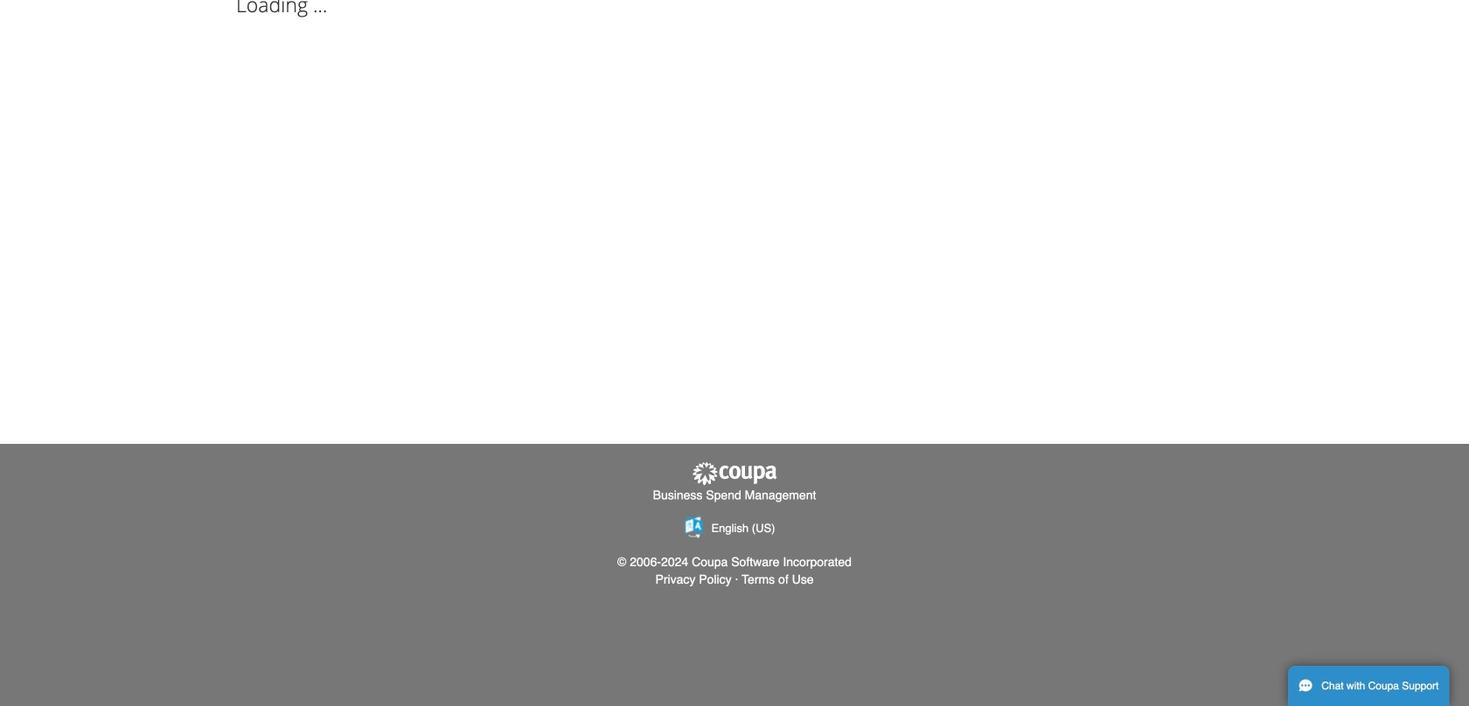 Task type: vqa. For each thing, say whether or not it's contained in the screenshot.
coupa supplier portal image
yes



Task type: describe. For each thing, give the bounding box(es) containing it.
coupa supplier portal image
[[691, 462, 779, 487]]



